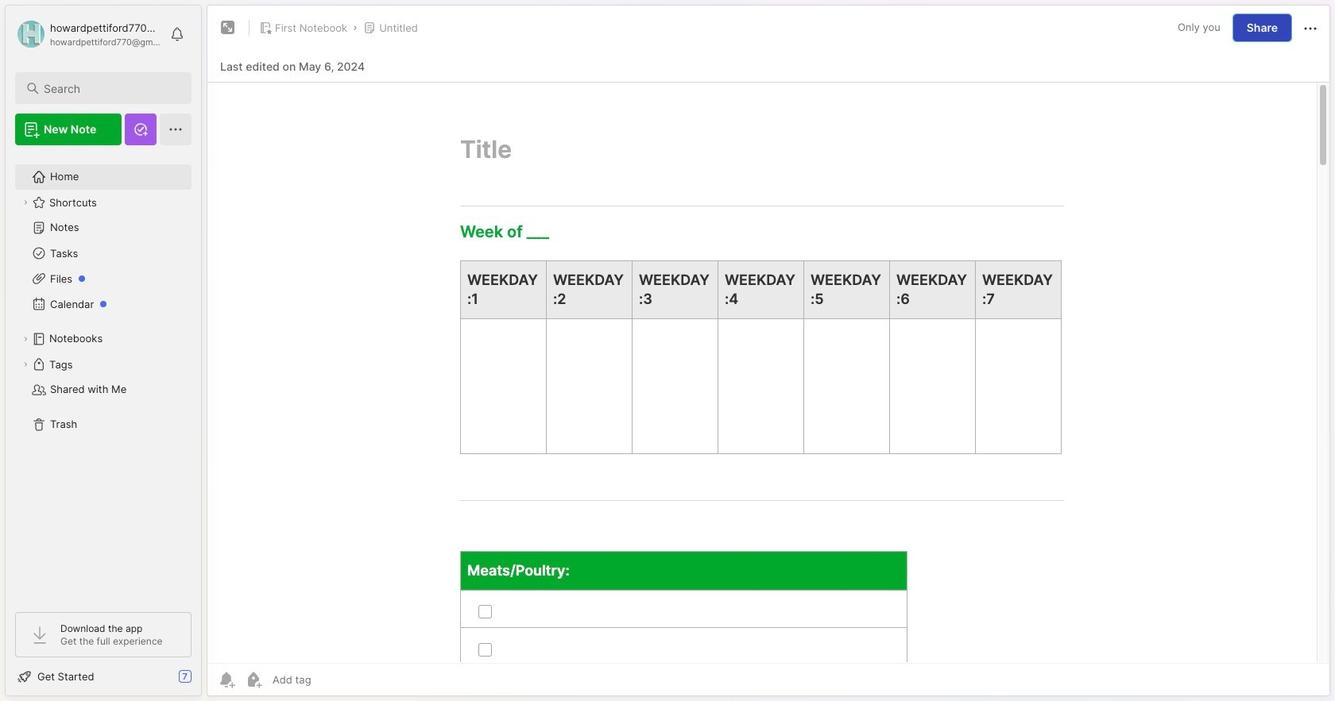 Task type: describe. For each thing, give the bounding box(es) containing it.
add tag image
[[244, 671, 263, 690]]

Add tag field
[[271, 673, 391, 687]]

tree inside main element
[[6, 155, 201, 598]]

click to collapse image
[[201, 672, 213, 691]]

expand tags image
[[21, 360, 30, 370]]

Note Editor text field
[[207, 82, 1330, 664]]

Search text field
[[44, 81, 177, 96]]

Help and Learning task checklist field
[[6, 664, 201, 690]]



Task type: locate. For each thing, give the bounding box(es) containing it.
more actions image
[[1301, 19, 1320, 38]]

add a reminder image
[[217, 671, 236, 690]]

none search field inside main element
[[44, 79, 177, 98]]

More actions field
[[1301, 18, 1320, 38]]

Account field
[[15, 18, 162, 50]]

main element
[[0, 0, 207, 702]]

tree
[[6, 155, 201, 598]]

expand notebooks image
[[21, 335, 30, 344]]

note window element
[[207, 5, 1330, 701]]

None search field
[[44, 79, 177, 98]]

expand note image
[[219, 18, 238, 37]]



Task type: vqa. For each thing, say whether or not it's contained in the screenshot.
Tag actions image
no



